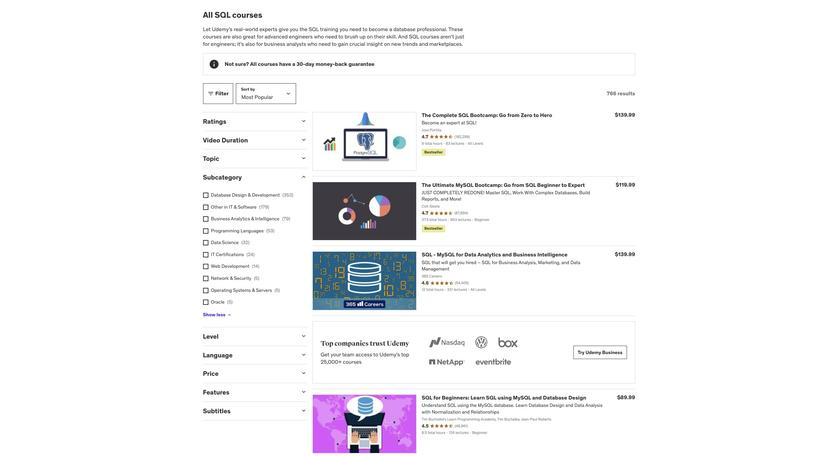 Task type: vqa. For each thing, say whether or not it's contained in the screenshot.


Task type: locate. For each thing, give the bounding box(es) containing it.
a up skill.
[[390, 26, 393, 32]]

766 results status
[[607, 90, 636, 97]]

the left ultimate
[[422, 182, 432, 188]]

1 horizontal spatial it
[[229, 204, 233, 210]]

udemy up the top
[[387, 340, 410, 348]]

0 vertical spatial all
[[203, 10, 213, 20]]

0 horizontal spatial on
[[367, 33, 373, 40]]

a left 30-
[[293, 61, 296, 67]]

also down great on the left of page
[[246, 41, 255, 47]]

you left the
[[290, 26, 299, 32]]

it
[[229, 204, 233, 210], [211, 252, 215, 258]]

udemy inside 'try udemy business' link
[[586, 350, 602, 356]]

(5) down the (14)
[[254, 276, 260, 282]]

from
[[508, 112, 520, 118], [513, 182, 525, 188]]

2 xsmall image from the top
[[203, 229, 208, 234]]

1 small image from the top
[[301, 155, 307, 162]]

0 horizontal spatial it
[[211, 252, 215, 258]]

to
[[363, 26, 368, 32], [339, 33, 344, 40], [332, 41, 337, 47], [534, 112, 539, 118], [562, 182, 567, 188], [374, 351, 379, 358]]

intelligence
[[255, 216, 280, 222], [538, 252, 568, 258]]

0 vertical spatial bootcamp:
[[470, 112, 498, 118]]

development up network & security (5)
[[222, 264, 250, 270]]

1 vertical spatial go
[[504, 182, 511, 188]]

to left expert
[[562, 182, 567, 188]]

business
[[211, 216, 230, 222], [513, 252, 537, 258], [603, 350, 623, 356]]

complete
[[433, 112, 458, 118]]

1 horizontal spatial also
[[246, 41, 255, 47]]

0 horizontal spatial design
[[232, 192, 247, 198]]

0 horizontal spatial you
[[290, 26, 299, 32]]

25,000+
[[321, 359, 342, 366]]

beginners:
[[442, 395, 470, 402]]

0 horizontal spatial a
[[293, 61, 296, 67]]

courses inside "top companies trust udemy get your team access to udemy's top 25,000+ courses"
[[343, 359, 362, 366]]

for
[[257, 33, 264, 40], [203, 41, 210, 47], [257, 41, 263, 47], [456, 252, 464, 258], [434, 395, 441, 402]]

0 vertical spatial development
[[252, 192, 280, 198]]

gain
[[338, 41, 349, 47]]

bootcamp: for mysql
[[475, 182, 503, 188]]

2 horizontal spatial (5)
[[275, 288, 280, 294]]

1 horizontal spatial analytics
[[478, 252, 502, 258]]

web
[[211, 264, 221, 270]]

& for analytics
[[251, 216, 254, 222]]

0 vertical spatial a
[[390, 26, 393, 32]]

show less button
[[203, 309, 232, 322]]

mysql right ultimate
[[456, 182, 474, 188]]

0 vertical spatial small image
[[301, 155, 307, 162]]

& left servers
[[252, 288, 255, 294]]

2 horizontal spatial and
[[533, 395, 542, 402]]

have
[[279, 61, 291, 67]]

1 vertical spatial $139.99
[[615, 251, 636, 258]]

0 horizontal spatial (5)
[[227, 299, 233, 305]]

small image for language
[[301, 352, 307, 359]]

4 xsmall image from the top
[[203, 264, 208, 270]]

marketplaces.
[[430, 41, 463, 47]]

and
[[419, 41, 428, 47], [503, 252, 512, 258], [533, 395, 542, 402]]

go
[[500, 112, 507, 118], [504, 182, 511, 188]]

the
[[422, 112, 432, 118], [422, 182, 432, 188]]

small image
[[207, 90, 214, 97], [301, 118, 307, 124], [301, 136, 307, 143], [301, 174, 307, 181], [301, 352, 307, 359], [301, 371, 307, 377], [301, 389, 307, 396], [301, 408, 307, 415]]

1 horizontal spatial mysql
[[456, 182, 474, 188]]

0 vertical spatial business
[[211, 216, 230, 222]]

1 vertical spatial bootcamp:
[[475, 182, 503, 188]]

you
[[290, 26, 299, 32], [340, 26, 348, 32]]

for right great on the left of page
[[257, 33, 264, 40]]

xsmall image for network
[[203, 276, 208, 282]]

it right in
[[229, 204, 233, 210]]

(5) right oracle
[[227, 299, 233, 305]]

on down skill.
[[384, 41, 390, 47]]

to down trust
[[374, 351, 379, 358]]

0 vertical spatial data
[[211, 240, 221, 246]]

1 vertical spatial on
[[384, 41, 390, 47]]

(5) right servers
[[275, 288, 280, 294]]

udemy
[[387, 340, 410, 348], [586, 350, 602, 356]]

aren't
[[441, 33, 455, 40]]

$139.99
[[615, 111, 636, 118], [615, 251, 636, 258]]

0 vertical spatial on
[[367, 33, 373, 40]]

using
[[498, 395, 512, 402]]

(32)
[[242, 240, 250, 246]]

oracle (5)
[[211, 299, 233, 305]]

the ultimate mysql bootcamp: go from sql beginner to expert
[[422, 182, 585, 188]]

sql right complete at the right top
[[459, 112, 469, 118]]

& up "languages"
[[251, 216, 254, 222]]

1 horizontal spatial and
[[503, 252, 512, 258]]

from left beginner
[[513, 182, 525, 188]]

0 vertical spatial intelligence
[[255, 216, 280, 222]]

0 vertical spatial go
[[500, 112, 507, 118]]

1 vertical spatial mysql
[[437, 252, 455, 258]]

3 xsmall image from the top
[[203, 252, 208, 258]]

small image for ratings
[[301, 118, 307, 124]]

advanced
[[265, 33, 288, 40]]

1 horizontal spatial you
[[340, 26, 348, 32]]

analytics
[[231, 216, 250, 222], [478, 252, 502, 258]]

not sure? all courses have a 30-day money-back guarantee
[[225, 61, 375, 67]]

0 vertical spatial and
[[419, 41, 428, 47]]

2 $139.99 from the top
[[615, 251, 636, 258]]

level
[[203, 333, 219, 341]]

1 the from the top
[[422, 112, 432, 118]]

1 vertical spatial business
[[513, 252, 537, 258]]

1 vertical spatial development
[[222, 264, 250, 270]]

ratings
[[203, 117, 227, 125]]

(79)
[[282, 216, 290, 222]]

$119.99
[[616, 181, 636, 188]]

1 horizontal spatial business
[[513, 252, 537, 258]]

0 vertical spatial the
[[422, 112, 432, 118]]

top
[[402, 351, 410, 358]]

data
[[211, 240, 221, 246], [465, 252, 477, 258]]

who down training
[[314, 33, 324, 40]]

1 xsmall image from the top
[[203, 217, 208, 222]]

0 horizontal spatial data
[[211, 240, 221, 246]]

sql
[[215, 10, 231, 20], [309, 26, 319, 32], [409, 33, 419, 40], [459, 112, 469, 118], [526, 182, 536, 188], [422, 252, 433, 258], [422, 395, 433, 402], [486, 395, 497, 402]]

database design & development (353)
[[211, 192, 294, 198]]

1 horizontal spatial database
[[543, 395, 568, 402]]

to inside "top companies trust udemy get your team access to udemy's top 25,000+ courses"
[[374, 351, 379, 358]]

xsmall image for it
[[203, 252, 208, 258]]

brush
[[345, 33, 359, 40]]

xsmall image
[[203, 193, 208, 198], [203, 205, 208, 210], [203, 241, 208, 246], [203, 276, 208, 282], [203, 300, 208, 305], [227, 313, 232, 318]]

also down real-
[[232, 33, 242, 40]]

0 vertical spatial need
[[350, 26, 362, 32]]

0 vertical spatial it
[[229, 204, 233, 210]]

xsmall image for operating
[[203, 288, 208, 294]]

up
[[360, 33, 366, 40]]

mysql right 'using'
[[513, 395, 532, 402]]

let udemy's real-world experts give you the sql training you need to become a database professional. these courses are also great for advanced engineers who need to brush up on their skill. and sql courses aren't just for engineers; it's also for business analysts who need to gain crucial insight on new trends and marketplaces.
[[203, 26, 465, 47]]

0 vertical spatial who
[[314, 33, 324, 40]]

small image for topic
[[301, 155, 307, 162]]

$89.99
[[618, 395, 636, 401]]

1 vertical spatial the
[[422, 182, 432, 188]]

who down engineers
[[308, 41, 318, 47]]

language
[[203, 351, 233, 360]]

2 small image from the top
[[301, 333, 307, 340]]

to right zero
[[534, 112, 539, 118]]

video duration
[[203, 136, 248, 144]]

1 horizontal spatial on
[[384, 41, 390, 47]]

xsmall image down subcategory
[[203, 193, 208, 198]]

0 vertical spatial mysql
[[456, 182, 474, 188]]

1 horizontal spatial data
[[465, 252, 477, 258]]

& for systems
[[252, 288, 255, 294]]

trust
[[370, 340, 386, 348]]

5 xsmall image from the top
[[203, 288, 208, 294]]

database
[[211, 192, 231, 198], [543, 395, 568, 402]]

xsmall image
[[203, 217, 208, 222], [203, 229, 208, 234], [203, 252, 208, 258], [203, 264, 208, 270], [203, 288, 208, 294]]

0 horizontal spatial udemy
[[387, 340, 410, 348]]

2 horizontal spatial business
[[603, 350, 623, 356]]

the complete sql bootcamp: go from zero to hero link
[[422, 112, 553, 118]]

0 horizontal spatial analytics
[[231, 216, 250, 222]]

try udemy business
[[578, 350, 623, 356]]

1 vertical spatial from
[[513, 182, 525, 188]]

0 horizontal spatial database
[[211, 192, 231, 198]]

ratings button
[[203, 117, 295, 125]]

(353)
[[283, 192, 294, 198]]

oracle
[[211, 299, 225, 305]]

sql for beginners: learn sql using mysql and database design link
[[422, 395, 587, 402]]

all up let
[[203, 10, 213, 20]]

0 vertical spatial $139.99
[[615, 111, 636, 118]]

from left zero
[[508, 112, 520, 118]]

1 horizontal spatial a
[[390, 26, 393, 32]]

1 horizontal spatial all
[[250, 61, 257, 67]]

who
[[314, 33, 324, 40], [308, 41, 318, 47]]

results
[[618, 90, 636, 97]]

0 vertical spatial from
[[508, 112, 520, 118]]

sql up udemy's
[[215, 10, 231, 20]]

great
[[243, 33, 256, 40]]

the left complete at the right top
[[422, 112, 432, 118]]

xsmall image left oracle
[[203, 300, 208, 305]]

sql left beginners:
[[422, 395, 433, 402]]

give
[[279, 26, 289, 32]]

less
[[217, 312, 226, 318]]

1 vertical spatial small image
[[301, 333, 307, 340]]

sql right the
[[309, 26, 319, 32]]

small image for subcategory
[[301, 174, 307, 181]]

nasdaq image
[[428, 336, 467, 350]]

subcategory button
[[203, 173, 295, 182]]

1 horizontal spatial udemy
[[586, 350, 602, 356]]

1 you from the left
[[290, 26, 299, 32]]

the for the complete sql bootcamp: go from zero to hero
[[422, 112, 432, 118]]

2 the from the top
[[422, 182, 432, 188]]

1 vertical spatial intelligence
[[538, 252, 568, 258]]

top companies trust udemy get your team access to udemy's top 25,000+ courses
[[321, 340, 410, 366]]

insight
[[367, 41, 383, 47]]

mysql right -
[[437, 252, 455, 258]]

1 horizontal spatial development
[[252, 192, 280, 198]]

0 horizontal spatial also
[[232, 33, 242, 40]]

& up software
[[248, 192, 251, 198]]

from for sql
[[513, 182, 525, 188]]

development up (179)
[[252, 192, 280, 198]]

1 vertical spatial who
[[308, 41, 318, 47]]

servers
[[256, 288, 272, 294]]

0 horizontal spatial intelligence
[[255, 216, 280, 222]]

1 $139.99 from the top
[[615, 111, 636, 118]]

&
[[248, 192, 251, 198], [234, 204, 237, 210], [251, 216, 254, 222], [230, 276, 233, 282], [252, 288, 255, 294]]

you up the brush
[[340, 26, 348, 32]]

xsmall image for programming
[[203, 229, 208, 234]]

courses down professional.
[[421, 33, 440, 40]]

experts
[[260, 26, 278, 32]]

0 horizontal spatial mysql
[[437, 252, 455, 258]]

udemy inside "top companies trust udemy get your team access to udemy's top 25,000+ courses"
[[387, 340, 410, 348]]

2 vertical spatial need
[[319, 41, 331, 47]]

for down let
[[203, 41, 210, 47]]

subcategory
[[203, 173, 242, 182]]

bootcamp:
[[470, 112, 498, 118], [475, 182, 503, 188]]

1 horizontal spatial (5)
[[254, 276, 260, 282]]

2 vertical spatial mysql
[[513, 395, 532, 402]]

web development (14)
[[211, 264, 260, 270]]

1 vertical spatial design
[[569, 395, 587, 402]]

zero
[[521, 112, 533, 118]]

xsmall image left network
[[203, 276, 208, 282]]

xsmall image inside show less button
[[227, 313, 232, 318]]

small image
[[301, 155, 307, 162], [301, 333, 307, 340]]

0 vertical spatial udemy
[[387, 340, 410, 348]]

level button
[[203, 333, 295, 341]]

0 horizontal spatial and
[[419, 41, 428, 47]]

xsmall image left other
[[203, 205, 208, 210]]

1 vertical spatial analytics
[[478, 252, 502, 258]]

it up 'web'
[[211, 252, 215, 258]]

all right sure?
[[250, 61, 257, 67]]

0 vertical spatial (5)
[[254, 276, 260, 282]]

need
[[350, 26, 362, 32], [326, 33, 338, 40], [319, 41, 331, 47]]

it's
[[237, 41, 244, 47]]

sql left 'using'
[[486, 395, 497, 402]]

30-
[[297, 61, 306, 67]]

udemy right try
[[586, 350, 602, 356]]

to up gain
[[339, 33, 344, 40]]

for left beginners:
[[434, 395, 441, 402]]

xsmall image for web
[[203, 264, 208, 270]]

xsmall image right less
[[227, 313, 232, 318]]

xsmall image left data science (32)
[[203, 241, 208, 246]]

courses
[[232, 10, 263, 20], [203, 33, 222, 40], [421, 33, 440, 40], [258, 61, 278, 67], [343, 359, 362, 366]]

1 vertical spatial udemy
[[586, 350, 602, 356]]

on right up
[[367, 33, 373, 40]]

these
[[449, 26, 463, 32]]

courses down team
[[343, 359, 362, 366]]

filter button
[[203, 83, 233, 104]]



Task type: describe. For each thing, give the bounding box(es) containing it.
a inside the "let udemy's real-world experts give you the sql training you need to become a database professional. these courses are also great for advanced engineers who need to brush up on their skill. and sql courses aren't just for engineers; it's also for business analysts who need to gain crucial insight on new trends and marketplaces."
[[390, 26, 393, 32]]

box image
[[497, 336, 520, 350]]

languages
[[241, 228, 264, 234]]

1 vertical spatial all
[[250, 61, 257, 67]]

price
[[203, 370, 219, 378]]

access
[[356, 351, 372, 358]]

0 horizontal spatial business
[[211, 216, 230, 222]]

it certifications (24)
[[211, 252, 255, 258]]

0 vertical spatial analytics
[[231, 216, 250, 222]]

new
[[392, 41, 402, 47]]

programming
[[211, 228, 240, 234]]

$139.99 for the complete sql bootcamp: go from zero to hero
[[615, 111, 636, 118]]

udemy's
[[380, 351, 400, 358]]

world
[[245, 26, 258, 32]]

0 vertical spatial design
[[232, 192, 247, 198]]

the complete sql bootcamp: go from zero to hero
[[422, 112, 553, 118]]

766 results
[[607, 90, 636, 97]]

professional.
[[417, 26, 448, 32]]

& left security
[[230, 276, 233, 282]]

1 vertical spatial it
[[211, 252, 215, 258]]

real-
[[234, 26, 245, 32]]

science
[[222, 240, 239, 246]]

mysql for for
[[437, 252, 455, 258]]

price button
[[203, 370, 295, 378]]

sql - mysql for data analytics and business intelligence link
[[422, 252, 568, 258]]

small image for subtitles
[[301, 408, 307, 415]]

beginner
[[538, 182, 561, 188]]

xsmall image for data
[[203, 241, 208, 246]]

small image inside filter button
[[207, 90, 214, 97]]

programming languages (53)
[[211, 228, 275, 234]]

1 vertical spatial data
[[465, 252, 477, 258]]

small image for video duration
[[301, 136, 307, 143]]

2 vertical spatial business
[[603, 350, 623, 356]]

topic button
[[203, 155, 295, 163]]

systems
[[233, 288, 251, 294]]

xsmall image for oracle
[[203, 300, 208, 305]]

crucial
[[350, 41, 366, 47]]

engineers
[[289, 33, 313, 40]]

& for design
[[248, 192, 251, 198]]

duration
[[222, 136, 248, 144]]

filter
[[215, 90, 229, 97]]

xsmall image for database
[[203, 193, 208, 198]]

$139.99 for sql - mysql for data analytics and business intelligence
[[615, 251, 636, 258]]

766
[[607, 90, 617, 97]]

data science (32)
[[211, 240, 250, 246]]

learn
[[471, 395, 485, 402]]

-
[[434, 252, 436, 258]]

sql - mysql for data analytics and business intelligence
[[422, 252, 568, 258]]

for left business
[[257, 41, 263, 47]]

(14)
[[252, 264, 260, 270]]

team
[[342, 351, 355, 358]]

expert
[[569, 182, 585, 188]]

training
[[320, 26, 339, 32]]

courses left have
[[258, 61, 278, 67]]

let
[[203, 26, 211, 32]]

database
[[394, 26, 416, 32]]

network
[[211, 276, 229, 282]]

(53)
[[267, 228, 275, 234]]

subtitles button
[[203, 408, 295, 416]]

sure?
[[235, 61, 249, 67]]

1 vertical spatial database
[[543, 395, 568, 402]]

courses up "world"
[[232, 10, 263, 20]]

0 vertical spatial also
[[232, 33, 242, 40]]

bootcamp: for sql
[[470, 112, 498, 118]]

business analytics & intelligence (79)
[[211, 216, 290, 222]]

small image for features
[[301, 389, 307, 396]]

from for zero
[[508, 112, 520, 118]]

other in it & software (179)
[[211, 204, 269, 210]]

the
[[300, 26, 308, 32]]

volkswagen image
[[475, 336, 489, 350]]

2 horizontal spatial mysql
[[513, 395, 532, 402]]

features button
[[203, 389, 295, 397]]

not
[[225, 61, 234, 67]]

skill.
[[387, 33, 397, 40]]

small image for level
[[301, 333, 307, 340]]

network & security (5)
[[211, 276, 260, 282]]

(24)
[[247, 252, 255, 258]]

for right -
[[456, 252, 464, 258]]

1 horizontal spatial design
[[569, 395, 587, 402]]

small image for price
[[301, 371, 307, 377]]

video duration button
[[203, 136, 295, 144]]

software
[[238, 204, 257, 210]]

1 vertical spatial and
[[503, 252, 512, 258]]

0 horizontal spatial development
[[222, 264, 250, 270]]

other
[[211, 204, 223, 210]]

their
[[374, 33, 385, 40]]

engineers;
[[211, 41, 236, 47]]

money-
[[316, 61, 335, 67]]

try
[[578, 350, 585, 356]]

2 vertical spatial (5)
[[227, 299, 233, 305]]

just
[[456, 33, 465, 40]]

xsmall image for other
[[203, 205, 208, 210]]

the for the ultimate mysql bootcamp: go from sql beginner to expert
[[422, 182, 432, 188]]

to left gain
[[332, 41, 337, 47]]

try udemy business link
[[574, 346, 627, 360]]

sql left beginner
[[526, 182, 536, 188]]

netapp image
[[428, 356, 467, 370]]

0 horizontal spatial all
[[203, 10, 213, 20]]

operating systems & servers (5)
[[211, 288, 280, 294]]

trends
[[403, 41, 418, 47]]

and
[[398, 33, 408, 40]]

courses down let
[[203, 33, 222, 40]]

ultimate
[[433, 182, 455, 188]]

become
[[369, 26, 388, 32]]

topic
[[203, 155, 219, 163]]

2 you from the left
[[340, 26, 348, 32]]

get
[[321, 351, 330, 358]]

udemy's
[[212, 26, 233, 32]]

go for sql
[[504, 182, 511, 188]]

operating
[[211, 288, 232, 294]]

are
[[223, 33, 231, 40]]

and inside the "let udemy's real-world experts give you the sql training you need to become a database professional. these courses are also great for advanced engineers who need to brush up on their skill. and sql courses aren't just for engineers; it's also for business analysts who need to gain crucial insight on new trends and marketplaces."
[[419, 41, 428, 47]]

to up up
[[363, 26, 368, 32]]

1 vertical spatial a
[[293, 61, 296, 67]]

show
[[203, 312, 216, 318]]

1 horizontal spatial intelligence
[[538, 252, 568, 258]]

2 vertical spatial and
[[533, 395, 542, 402]]

xsmall image for business
[[203, 217, 208, 222]]

1 vertical spatial (5)
[[275, 288, 280, 294]]

security
[[234, 276, 251, 282]]

eventbrite image
[[475, 356, 513, 370]]

language button
[[203, 351, 295, 360]]

1 vertical spatial also
[[246, 41, 255, 47]]

1 vertical spatial need
[[326, 33, 338, 40]]

sql left -
[[422, 252, 433, 258]]

all sql courses
[[203, 10, 263, 20]]

sql up the trends
[[409, 33, 419, 40]]

certifications
[[216, 252, 244, 258]]

video
[[203, 136, 220, 144]]

guarantee
[[349, 61, 375, 67]]

& right in
[[234, 204, 237, 210]]

mysql for bootcamp:
[[456, 182, 474, 188]]

0 vertical spatial database
[[211, 192, 231, 198]]

hero
[[541, 112, 553, 118]]

go for zero
[[500, 112, 507, 118]]



